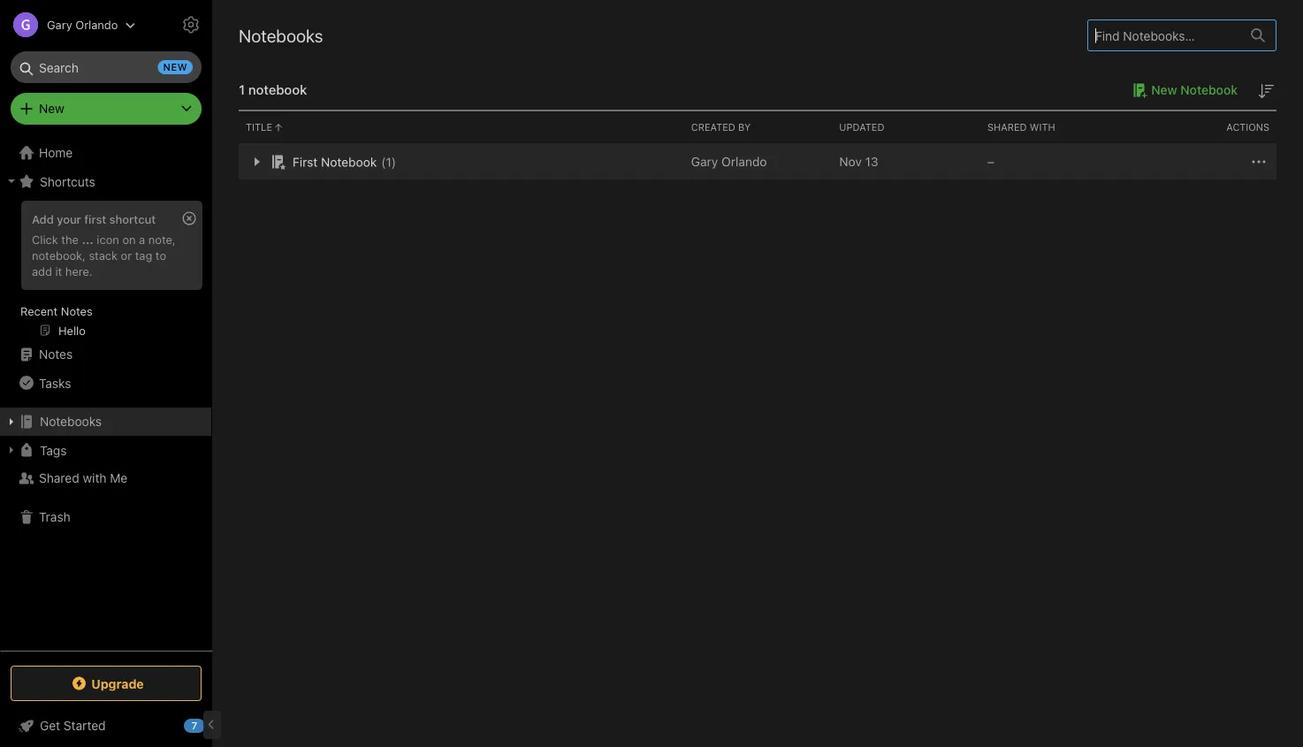 Task type: locate. For each thing, give the bounding box(es) containing it.
Find Notebooks… text field
[[1089, 21, 1241, 50]]

notebook
[[248, 82, 307, 97]]

nov
[[839, 154, 862, 169]]

notebook inside row
[[321, 155, 377, 169]]

1 vertical spatial 1
[[386, 155, 392, 169]]

orlando down by
[[722, 154, 767, 169]]

upgrade button
[[11, 666, 202, 701]]

notebooks link
[[0, 408, 211, 436]]

first notebook ( 1 )
[[293, 155, 396, 169]]

0 vertical spatial notebook
[[1181, 83, 1238, 97]]

tree
[[0, 139, 212, 650]]

7
[[192, 720, 197, 732]]

orlando inside first notebook row
[[722, 154, 767, 169]]

0 vertical spatial gary orlando
[[47, 18, 118, 31]]

notebook up actions button
[[1181, 83, 1238, 97]]

1 vertical spatial orlando
[[722, 154, 767, 169]]

shared with me link
[[0, 464, 211, 493]]

0 vertical spatial orlando
[[75, 18, 118, 31]]

1 horizontal spatial notebook
[[1181, 83, 1238, 97]]

0 horizontal spatial orlando
[[75, 18, 118, 31]]

1 vertical spatial notebooks
[[40, 414, 102, 429]]

stack
[[89, 248, 118, 262]]

0 horizontal spatial gary orlando
[[47, 18, 118, 31]]

notebooks up notebook
[[239, 25, 323, 46]]

0 horizontal spatial new
[[39, 101, 64, 116]]

gary orlando
[[47, 18, 118, 31], [691, 154, 767, 169]]

1 vertical spatial notebook
[[321, 155, 377, 169]]

1 vertical spatial new
[[39, 101, 64, 116]]

0 horizontal spatial notebooks
[[40, 414, 102, 429]]

new inside popup button
[[39, 101, 64, 116]]

row group inside notebooks element
[[239, 144, 1277, 180]]

notebooks inside tree
[[40, 414, 102, 429]]

Search text field
[[23, 51, 189, 83]]

1 horizontal spatial gary
[[691, 154, 718, 169]]

1
[[239, 82, 245, 97], [386, 155, 392, 169]]

expand tags image
[[4, 443, 19, 457]]

1 horizontal spatial orlando
[[722, 154, 767, 169]]

new up home
[[39, 101, 64, 116]]

gary orlando up search text box
[[47, 18, 118, 31]]

nov 13
[[839, 154, 879, 169]]

notebooks up tags
[[40, 414, 102, 429]]

0 vertical spatial gary
[[47, 18, 72, 31]]

(
[[381, 155, 386, 169]]

1 horizontal spatial gary orlando
[[691, 154, 767, 169]]

new for new notebook
[[1152, 83, 1178, 97]]

new button
[[11, 93, 202, 125]]

tree containing home
[[0, 139, 212, 650]]

notes up tasks
[[39, 347, 73, 362]]

tasks
[[39, 376, 71, 390]]

1 left notebook
[[239, 82, 245, 97]]

shortcut
[[109, 212, 156, 225]]

)
[[392, 155, 396, 169]]

new inside button
[[1152, 83, 1178, 97]]

new search field
[[23, 51, 193, 83]]

0 horizontal spatial notebook
[[321, 155, 377, 169]]

1 horizontal spatial notebooks
[[239, 25, 323, 46]]

1 vertical spatial gary
[[691, 154, 718, 169]]

group inside tree
[[0, 195, 211, 348]]

group containing add your first shortcut
[[0, 195, 211, 348]]

actions
[[1227, 122, 1270, 133]]

more actions image
[[1249, 151, 1270, 172]]

note,
[[148, 233, 176, 246]]

orlando up search text box
[[75, 18, 118, 31]]

add
[[32, 264, 52, 277]]

0 horizontal spatial gary
[[47, 18, 72, 31]]

notes right recent
[[61, 304, 93, 317]]

0 horizontal spatial 1
[[239, 82, 245, 97]]

settings image
[[180, 14, 202, 35]]

1 down title button at the top of the page
[[386, 155, 392, 169]]

row group containing gary orlando
[[239, 144, 1277, 180]]

updated
[[839, 122, 885, 133]]

first
[[84, 212, 106, 225]]

first
[[293, 155, 318, 169]]

notebook,
[[32, 248, 86, 262]]

new
[[163, 61, 187, 73]]

shared with button
[[981, 111, 1129, 143]]

gary orlando down the created by
[[691, 154, 767, 169]]

gary inside first notebook row
[[691, 154, 718, 169]]

shared with
[[988, 122, 1056, 133]]

1 horizontal spatial 1
[[386, 155, 392, 169]]

it
[[55, 264, 62, 277]]

group
[[0, 195, 211, 348]]

shared with me
[[39, 471, 128, 485]]

gary
[[47, 18, 72, 31], [691, 154, 718, 169]]

updated button
[[832, 111, 981, 143]]

new up actions button
[[1152, 83, 1178, 97]]

orlando
[[75, 18, 118, 31], [722, 154, 767, 169]]

notes
[[61, 304, 93, 317], [39, 347, 73, 362]]

gary up search text box
[[47, 18, 72, 31]]

Account field
[[0, 7, 136, 42]]

created by button
[[684, 111, 832, 143]]

add your first shortcut
[[32, 212, 156, 225]]

here.
[[65, 264, 92, 277]]

your
[[57, 212, 81, 225]]

arrow image
[[246, 151, 267, 172]]

notebook for first
[[321, 155, 377, 169]]

1 horizontal spatial new
[[1152, 83, 1178, 97]]

notebook left (
[[321, 155, 377, 169]]

notebook
[[1181, 83, 1238, 97], [321, 155, 377, 169]]

1 vertical spatial gary orlando
[[691, 154, 767, 169]]

row group
[[239, 144, 1277, 180]]

notebooks
[[239, 25, 323, 46], [40, 414, 102, 429]]

gary down created at the right
[[691, 154, 718, 169]]

0 vertical spatial notebooks
[[239, 25, 323, 46]]

notebook inside button
[[1181, 83, 1238, 97]]

0 vertical spatial notes
[[61, 304, 93, 317]]

shortcuts button
[[0, 167, 211, 195]]

new
[[1152, 83, 1178, 97], [39, 101, 64, 116]]

get started
[[40, 718, 106, 733]]

on
[[122, 233, 136, 246]]

0 vertical spatial new
[[1152, 83, 1178, 97]]



Task type: vqa. For each thing, say whether or not it's contained in the screenshot.
SHARED WITH Button
yes



Task type: describe. For each thing, give the bounding box(es) containing it.
sort options image
[[1256, 80, 1277, 102]]

notebook for new
[[1181, 83, 1238, 97]]

home link
[[0, 139, 212, 167]]

1 vertical spatial notes
[[39, 347, 73, 362]]

to
[[156, 248, 166, 262]]

with
[[83, 471, 107, 485]]

title button
[[239, 111, 684, 143]]

tag
[[135, 248, 152, 262]]

created
[[691, 122, 736, 133]]

tags
[[40, 443, 67, 457]]

upgrade
[[91, 676, 144, 691]]

a
[[139, 233, 145, 246]]

gary inside 'field'
[[47, 18, 72, 31]]

Sort field
[[1256, 80, 1277, 102]]

1 notebook
[[239, 82, 307, 97]]

the
[[61, 233, 79, 246]]

created by
[[691, 122, 751, 133]]

notes link
[[0, 340, 211, 369]]

new for new
[[39, 101, 64, 116]]

click
[[32, 233, 58, 246]]

trash
[[39, 510, 70, 524]]

Help and Learning task checklist field
[[0, 712, 212, 740]]

shortcuts
[[40, 174, 95, 189]]

expand notebooks image
[[4, 415, 19, 429]]

notebooks element
[[212, 0, 1303, 747]]

icon on a note, notebook, stack or tag to add it here.
[[32, 233, 176, 277]]

recent notes
[[20, 304, 93, 317]]

...
[[82, 233, 94, 246]]

get
[[40, 718, 60, 733]]

icon
[[97, 233, 119, 246]]

gary orlando inside first notebook row
[[691, 154, 767, 169]]

new notebook
[[1152, 83, 1238, 97]]

home
[[39, 145, 73, 160]]

recent
[[20, 304, 58, 317]]

or
[[121, 248, 132, 262]]

shared
[[39, 471, 79, 485]]

actions button
[[1129, 111, 1277, 143]]

with
[[1030, 122, 1056, 133]]

More actions field
[[1249, 151, 1270, 172]]

new notebook button
[[1127, 80, 1238, 101]]

1 inside first notebook row
[[386, 155, 392, 169]]

trash link
[[0, 503, 211, 531]]

click to collapse image
[[206, 714, 219, 736]]

orlando inside 'field'
[[75, 18, 118, 31]]

me
[[110, 471, 128, 485]]

add
[[32, 212, 54, 225]]

–
[[988, 154, 995, 169]]

title
[[246, 122, 272, 133]]

0 vertical spatial 1
[[239, 82, 245, 97]]

tags button
[[0, 436, 211, 464]]

click the ...
[[32, 233, 94, 246]]

first notebook row
[[239, 144, 1277, 180]]

gary orlando inside 'field'
[[47, 18, 118, 31]]

13
[[865, 154, 879, 169]]

tasks button
[[0, 369, 211, 397]]

started
[[64, 718, 106, 733]]

shared
[[988, 122, 1027, 133]]

by
[[738, 122, 751, 133]]



